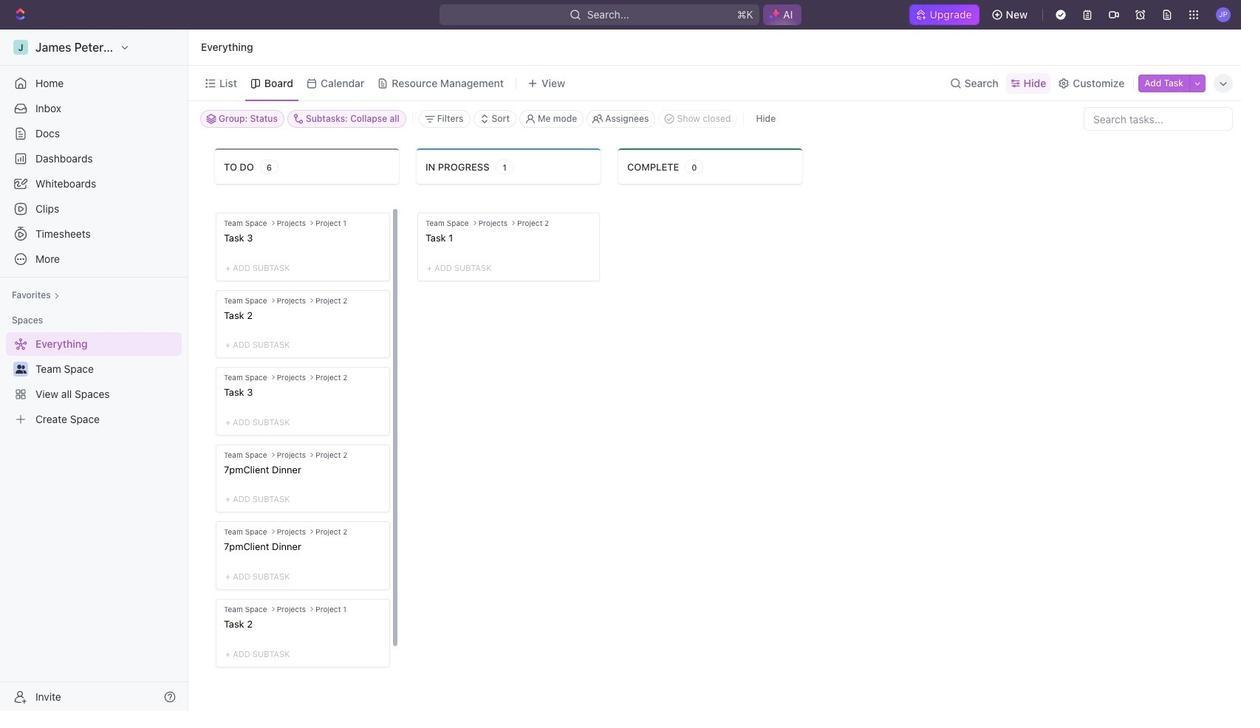 Task type: vqa. For each thing, say whether or not it's contained in the screenshot.
Who has access to this Goal? ok
no



Task type: describe. For each thing, give the bounding box(es) containing it.
tree inside sidebar navigation
[[6, 333, 182, 432]]



Task type: locate. For each thing, give the bounding box(es) containing it.
james peterson's workspace, , element
[[13, 40, 28, 55]]

sidebar navigation
[[0, 30, 191, 712]]

Search tasks... text field
[[1085, 108, 1233, 130]]

user group image
[[15, 365, 26, 374]]

tree
[[6, 333, 182, 432]]



